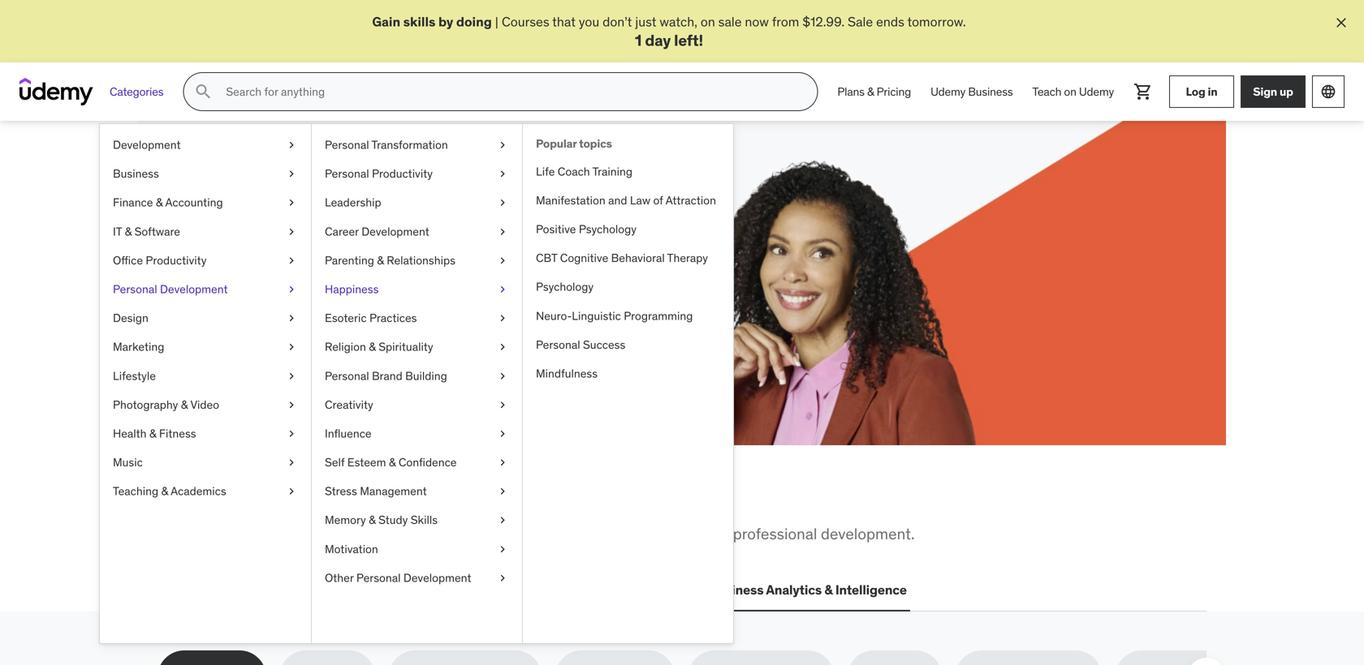 Task type: describe. For each thing, give the bounding box(es) containing it.
xsmall image for motivation
[[496, 542, 509, 558]]

management
[[360, 485, 427, 499]]

happiness
[[325, 282, 379, 297]]

health
[[113, 427, 147, 442]]

log
[[1186, 84, 1206, 99]]

xsmall image for memory & study skills
[[496, 513, 509, 529]]

succeed
[[421, 192, 522, 226]]

personal for personal productivity
[[325, 167, 369, 181]]

2 horizontal spatial business
[[968, 84, 1013, 99]]

and
[[608, 193, 627, 208]]

marketing
[[113, 340, 164, 355]]

behavioral
[[611, 251, 665, 266]]

courses for (and
[[216, 265, 264, 281]]

teach
[[1033, 84, 1062, 99]]

workplace
[[247, 525, 318, 544]]

leadership for leadership button
[[407, 582, 474, 599]]

plans & pricing
[[838, 84, 911, 99]]

self
[[325, 456, 345, 470]]

& for health & fitness
[[149, 427, 156, 442]]

xsmall image for music
[[285, 455, 298, 471]]

it & software link
[[100, 218, 311, 247]]

xsmall image for personal transformation
[[496, 137, 509, 153]]

on inside 'link'
[[1064, 84, 1077, 99]]

teaching
[[113, 485, 158, 499]]

xsmall image for lifestyle
[[285, 369, 298, 385]]

other personal development link
[[312, 565, 522, 593]]

finance & accounting link
[[100, 189, 311, 218]]

& for parenting & relationships
[[377, 253, 384, 268]]

up
[[1280, 84, 1294, 99]]

journey,
[[438, 265, 484, 281]]

xsmall image for office productivity
[[285, 253, 298, 269]]

training
[[593, 164, 633, 179]]

it & software
[[113, 225, 180, 239]]

0 horizontal spatial skills
[[246, 484, 316, 518]]

development link
[[100, 131, 311, 160]]

on inside gain skills by doing | courses that you don't just watch, on sale now from $12.99. sale ends tomorrow. 1 day left!
[[701, 13, 715, 30]]

personal for personal brand building
[[325, 369, 369, 384]]

starting
[[487, 265, 532, 281]]

transformation
[[372, 138, 448, 152]]

esoteric
[[325, 311, 367, 326]]

positive psychology link
[[523, 215, 733, 244]]

xsmall image for other personal development
[[496, 571, 509, 587]]

neuro-
[[536, 309, 572, 324]]

influence
[[325, 427, 372, 442]]

music link
[[100, 449, 311, 478]]

skill
[[320, 265, 343, 281]]

plans
[[838, 84, 865, 99]]

xsmall image for self esteem & confidence
[[496, 455, 509, 471]]

& for finance & accounting
[[156, 196, 163, 210]]

2 vertical spatial skills
[[321, 525, 356, 544]]

1
[[635, 30, 642, 50]]

save)
[[277, 224, 342, 258]]

gain
[[372, 13, 400, 30]]

personal brand building link
[[312, 362, 522, 391]]

linguistic
[[572, 309, 621, 324]]

& for religion & spirituality
[[369, 340, 376, 355]]

personal for personal success
[[536, 338, 580, 353]]

teach on udemy link
[[1023, 72, 1124, 111]]

memory
[[325, 514, 366, 528]]

of
[[653, 193, 663, 208]]

relationships
[[387, 253, 456, 268]]

happiness link
[[312, 275, 522, 304]]

xsmall image for design
[[285, 311, 298, 327]]

teach on udemy
[[1033, 84, 1114, 99]]

choose a language image
[[1321, 84, 1337, 100]]

watch,
[[660, 13, 698, 30]]

fitness
[[159, 427, 196, 442]]

now
[[745, 13, 769, 30]]

2 horizontal spatial in
[[1208, 84, 1218, 99]]

office
[[113, 253, 143, 268]]

doing
[[456, 13, 492, 30]]

self esteem & confidence link
[[312, 449, 522, 478]]

xsmall image for business
[[285, 166, 298, 182]]

business for business analytics & intelligence
[[709, 582, 764, 599]]

udemy business link
[[921, 72, 1023, 111]]

xsmall image for personal brand building
[[496, 369, 509, 385]]

certifications
[[305, 582, 388, 599]]

video
[[190, 398, 219, 413]]

life
[[536, 164, 555, 179]]

it certifications
[[292, 582, 388, 599]]

development inside personal development link
[[160, 282, 228, 297]]

by
[[439, 13, 453, 30]]

cbt
[[536, 251, 557, 266]]

day
[[645, 30, 671, 50]]

leadership for leadership link
[[325, 196, 381, 210]]

popular
[[536, 137, 577, 151]]

psychology inside positive psychology link
[[579, 222, 637, 237]]

xsmall image for personal productivity
[[496, 166, 509, 182]]

tomorrow. for save)
[[336, 283, 394, 299]]

xsmall image for marketing
[[285, 340, 298, 356]]

memory & study skills link
[[312, 507, 522, 536]]

music
[[113, 456, 143, 470]]

photography & video link
[[100, 391, 311, 420]]

(and
[[216, 224, 273, 258]]

|
[[495, 13, 499, 30]]

religion
[[325, 340, 366, 355]]

for
[[267, 265, 283, 281]]

office productivity link
[[100, 247, 311, 275]]

at
[[216, 283, 227, 299]]

& inside button
[[825, 582, 833, 599]]

science
[[525, 582, 573, 599]]

cbt cognitive behavioral therapy
[[536, 251, 708, 266]]

attraction
[[666, 193, 716, 208]]

development inside career development link
[[362, 225, 429, 239]]

well-
[[638, 525, 672, 544]]

mindfulness
[[536, 367, 598, 381]]

religion & spirituality link
[[312, 333, 522, 362]]

that
[[552, 13, 576, 30]]

development.
[[821, 525, 915, 544]]

sign up
[[1253, 84, 1294, 99]]

data
[[494, 582, 522, 599]]

memory & study skills
[[325, 514, 438, 528]]

parenting & relationships
[[325, 253, 456, 268]]

personal development link
[[100, 275, 311, 304]]

udemy image
[[19, 78, 93, 106]]

development inside other personal development link
[[404, 571, 471, 586]]

lifestyle
[[113, 369, 156, 384]]

life coach training
[[536, 164, 633, 179]]

career development
[[325, 225, 429, 239]]

submit search image
[[194, 82, 213, 102]]

practice,
[[305, 192, 416, 226]]

1 udemy from the left
[[931, 84, 966, 99]]

it certifications button
[[288, 572, 391, 611]]

influence link
[[312, 420, 522, 449]]

psychology inside psychology link
[[536, 280, 594, 295]]

positive
[[536, 222, 576, 237]]



Task type: locate. For each thing, give the bounding box(es) containing it.
0 horizontal spatial sale
[[276, 283, 301, 299]]

data science
[[494, 582, 573, 599]]

in right log
[[1208, 84, 1218, 99]]

photography & video
[[113, 398, 219, 413]]

it inside 'link'
[[113, 225, 122, 239]]

business analytics & intelligence
[[709, 582, 907, 599]]

1 vertical spatial in
[[346, 265, 357, 281]]

xsmall image for development
[[285, 137, 298, 153]]

rounded
[[672, 525, 729, 544]]

spirituality
[[379, 340, 433, 355]]

study
[[379, 514, 408, 528]]

0 vertical spatial psychology
[[579, 222, 637, 237]]

plans & pricing link
[[828, 72, 921, 111]]

0 horizontal spatial leadership
[[325, 196, 381, 210]]

data science button
[[491, 572, 577, 611]]

xsmall image inside career development link
[[496, 224, 509, 240]]

0 vertical spatial in
[[1208, 84, 1218, 99]]

ends inside learn, practice, succeed (and save) courses for every skill in your learning journey, starting at $12.99. sale ends tomorrow.
[[304, 283, 333, 299]]

xsmall image for it & software
[[285, 224, 298, 240]]

it for it & software
[[113, 225, 122, 239]]

professional
[[733, 525, 817, 544]]

xsmall image inside self esteem & confidence link
[[496, 455, 509, 471]]

xsmall image inside personal development link
[[285, 282, 298, 298]]

ends for save)
[[304, 283, 333, 299]]

udemy left shopping cart with 0 items image
[[1079, 84, 1114, 99]]

xsmall image inside personal productivity link
[[496, 166, 509, 182]]

1 horizontal spatial on
[[1064, 84, 1077, 99]]

xsmall image inside esoteric practices link
[[496, 311, 509, 327]]

1 horizontal spatial productivity
[[372, 167, 433, 181]]

skills left by
[[403, 13, 436, 30]]

courses inside gain skills by doing | courses that you don't just watch, on sale now from $12.99. sale ends tomorrow. 1 day left!
[[502, 13, 550, 30]]

& right religion
[[369, 340, 376, 355]]

& right health
[[149, 427, 156, 442]]

manifestation and law of attraction link
[[523, 186, 733, 215]]

development inside development link
[[113, 138, 181, 152]]

tomorrow. up udemy business
[[908, 13, 966, 30]]

xsmall image inside influence link
[[496, 427, 509, 442]]

xsmall image inside 'finance & accounting' 'link'
[[285, 195, 298, 211]]

learning
[[388, 265, 435, 281]]

other
[[325, 571, 354, 586]]

xsmall image inside health & fitness link
[[285, 427, 298, 442]]

teaching & academics link
[[100, 478, 311, 507]]

xsmall image for finance & accounting
[[285, 195, 298, 211]]

personal inside happiness element
[[536, 338, 580, 353]]

0 horizontal spatial courses
[[216, 265, 264, 281]]

personal up practice,
[[325, 167, 369, 181]]

2 horizontal spatial skills
[[403, 13, 436, 30]]

& up office
[[125, 225, 132, 239]]

technical
[[377, 525, 440, 544]]

productivity
[[372, 167, 433, 181], [146, 253, 207, 268]]

just
[[635, 13, 657, 30]]

practices
[[369, 311, 417, 326]]

1 horizontal spatial in
[[439, 484, 464, 518]]

leadership inside button
[[407, 582, 474, 599]]

0 vertical spatial tomorrow.
[[908, 13, 966, 30]]

personal productivity link
[[312, 160, 522, 189]]

courses right |
[[502, 13, 550, 30]]

cognitive
[[560, 251, 609, 266]]

it left other
[[292, 582, 303, 599]]

development up parenting & relationships
[[362, 225, 429, 239]]

you down self
[[321, 484, 367, 518]]

xsmall image inside religion & spirituality link
[[496, 340, 509, 356]]

in inside learn, practice, succeed (and save) courses for every skill in your learning journey, starting at $12.99. sale ends tomorrow.
[[346, 265, 357, 281]]

courses
[[502, 13, 550, 30], [216, 265, 264, 281]]

udemy business
[[931, 84, 1013, 99]]

finance & accounting
[[113, 196, 223, 210]]

0 horizontal spatial tomorrow.
[[336, 283, 394, 299]]

personal up personal productivity
[[325, 138, 369, 152]]

0 horizontal spatial productivity
[[146, 253, 207, 268]]

leadership button
[[404, 572, 478, 611]]

courses inside learn, practice, succeed (and save) courses for every skill in your learning journey, starting at $12.99. sale ends tomorrow.
[[216, 265, 264, 281]]

leadership
[[325, 196, 381, 210], [407, 582, 474, 599]]

critical
[[197, 525, 243, 544]]

xsmall image inside motivation link
[[496, 542, 509, 558]]

& for teaching & academics
[[161, 485, 168, 499]]

1 vertical spatial leadership
[[407, 582, 474, 599]]

it for it certifications
[[292, 582, 303, 599]]

1 vertical spatial you
[[321, 484, 367, 518]]

shopping cart with 0 items image
[[1134, 82, 1153, 102]]

xsmall image inside personal brand building link
[[496, 369, 509, 385]]

1 vertical spatial on
[[1064, 84, 1077, 99]]

xsmall image inside creativity link
[[496, 398, 509, 414]]

don't
[[603, 13, 632, 30]]

courses for doing
[[502, 13, 550, 30]]

& right plans
[[867, 84, 874, 99]]

0 vertical spatial skills
[[403, 13, 436, 30]]

xsmall image inside other personal development link
[[496, 571, 509, 587]]

Search for anything text field
[[223, 78, 798, 106]]

xsmall image for career development
[[496, 224, 509, 240]]

xsmall image for leadership
[[496, 195, 509, 211]]

0 horizontal spatial udemy
[[931, 84, 966, 99]]

tomorrow. inside learn, practice, succeed (and save) courses for every skill in your learning journey, starting at $12.99. sale ends tomorrow.
[[336, 283, 394, 299]]

$12.99. for save)
[[231, 283, 273, 299]]

xsmall image for stress management
[[496, 484, 509, 500]]

& left study
[[369, 514, 376, 528]]

xsmall image inside marketing link
[[285, 340, 298, 356]]

sale for save)
[[276, 283, 301, 299]]

in right skills
[[439, 484, 464, 518]]

categories button
[[100, 72, 173, 111]]

skills left to
[[321, 525, 356, 544]]

$12.99. inside learn, practice, succeed (and save) courses for every skill in your learning journey, starting at $12.99. sale ends tomorrow.
[[231, 283, 273, 299]]

1 vertical spatial it
[[292, 582, 303, 599]]

ends for |
[[876, 13, 905, 30]]

1 horizontal spatial tomorrow.
[[908, 13, 966, 30]]

from
[[158, 525, 193, 544]]

in up happiness
[[346, 265, 357, 281]]

parenting & relationships link
[[312, 247, 522, 275]]

xsmall image inside photography & video link
[[285, 398, 298, 414]]

cbt cognitive behavioral therapy link
[[523, 244, 733, 273]]

1 horizontal spatial leadership
[[407, 582, 474, 599]]

development down office productivity link
[[160, 282, 228, 297]]

1 horizontal spatial skills
[[321, 525, 356, 544]]

& right finance on the left of page
[[156, 196, 163, 210]]

& right teaching at bottom
[[161, 485, 168, 499]]

your
[[360, 265, 385, 281]]

courses up at at the left
[[216, 265, 264, 281]]

personal for personal development
[[113, 282, 157, 297]]

1 vertical spatial business
[[113, 167, 159, 181]]

xsmall image inside stress management link
[[496, 484, 509, 500]]

& for plans & pricing
[[867, 84, 874, 99]]

ends inside gain skills by doing | courses that you don't just watch, on sale now from $12.99. sale ends tomorrow. 1 day left!
[[876, 13, 905, 30]]

career development link
[[312, 218, 522, 247]]

udemy right pricing
[[931, 84, 966, 99]]

you inside gain skills by doing | courses that you don't just watch, on sale now from $12.99. sale ends tomorrow. 1 day left!
[[579, 13, 600, 30]]

0 vertical spatial productivity
[[372, 167, 433, 181]]

tomorrow. for |
[[908, 13, 966, 30]]

$12.99. right from
[[803, 13, 845, 30]]

0 vertical spatial on
[[701, 13, 715, 30]]

xsmall image inside leadership link
[[496, 195, 509, 211]]

left!
[[674, 30, 703, 50]]

0 horizontal spatial it
[[113, 225, 122, 239]]

psychology up neuro-
[[536, 280, 594, 295]]

productivity for personal productivity
[[372, 167, 433, 181]]

happiness element
[[522, 124, 733, 644]]

ends down skill
[[304, 283, 333, 299]]

close image
[[1334, 15, 1350, 31]]

personal right other
[[356, 571, 401, 586]]

all the skills you need in one place from critical workplace skills to technical topics, our catalog supports well-rounded professional development.
[[158, 484, 915, 544]]

1 vertical spatial $12.99.
[[231, 283, 273, 299]]

1 horizontal spatial udemy
[[1079, 84, 1114, 99]]

business inside button
[[709, 582, 764, 599]]

0 horizontal spatial you
[[321, 484, 367, 518]]

1 horizontal spatial ends
[[876, 13, 905, 30]]

1 horizontal spatial business
[[709, 582, 764, 599]]

2 vertical spatial in
[[439, 484, 464, 518]]

2 udemy from the left
[[1079, 84, 1114, 99]]

xsmall image inside development link
[[285, 137, 298, 153]]

personal success link
[[523, 331, 733, 360]]

psychology down and
[[579, 222, 637, 237]]

log in link
[[1170, 76, 1235, 108]]

0 vertical spatial sale
[[848, 13, 873, 30]]

building
[[405, 369, 447, 384]]

you right that
[[579, 13, 600, 30]]

0 horizontal spatial business
[[113, 167, 159, 181]]

creativity link
[[312, 391, 522, 420]]

1 vertical spatial psychology
[[536, 280, 594, 295]]

leadership up career
[[325, 196, 381, 210]]

positive psychology
[[536, 222, 637, 237]]

it up office
[[113, 225, 122, 239]]

productivity up personal development
[[146, 253, 207, 268]]

xsmall image for photography & video
[[285, 398, 298, 414]]

productivity down the transformation
[[372, 167, 433, 181]]

xsmall image inside "parenting & relationships" link
[[496, 253, 509, 269]]

in
[[1208, 84, 1218, 99], [346, 265, 357, 281], [439, 484, 464, 518]]

ends up pricing
[[876, 13, 905, 30]]

xsmall image inside music link
[[285, 455, 298, 471]]

xsmall image for parenting & relationships
[[496, 253, 509, 269]]

personal productivity
[[325, 167, 433, 181]]

business analytics & intelligence button
[[706, 572, 910, 611]]

0 vertical spatial leadership
[[325, 196, 381, 210]]

all
[[158, 484, 195, 518]]

religion & spirituality
[[325, 340, 433, 355]]

0 horizontal spatial ends
[[304, 283, 333, 299]]

business for business
[[113, 167, 159, 181]]

xsmall image inside office productivity link
[[285, 253, 298, 269]]

0 vertical spatial courses
[[502, 13, 550, 30]]

xsmall image
[[285, 195, 298, 211], [285, 224, 298, 240], [496, 282, 509, 298], [496, 311, 509, 327], [285, 398, 298, 414], [496, 398, 509, 414], [285, 427, 298, 442], [496, 427, 509, 442], [496, 455, 509, 471], [496, 513, 509, 529], [496, 542, 509, 558]]

finance
[[113, 196, 153, 210]]

personal success
[[536, 338, 626, 353]]

personal up design
[[113, 282, 157, 297]]

personal
[[325, 138, 369, 152], [325, 167, 369, 181], [113, 282, 157, 297], [536, 338, 580, 353], [325, 369, 369, 384], [356, 571, 401, 586]]

$12.99. inside gain skills by doing | courses that you don't just watch, on sale now from $12.99. sale ends tomorrow. 1 day left!
[[803, 13, 845, 30]]

0 vertical spatial $12.99.
[[803, 13, 845, 30]]

0 vertical spatial business
[[968, 84, 1013, 99]]

xsmall image inside happiness link
[[496, 282, 509, 298]]

tomorrow. inside gain skills by doing | courses that you don't just watch, on sale now from $12.99. sale ends tomorrow. 1 day left!
[[908, 13, 966, 30]]

career
[[325, 225, 359, 239]]

xsmall image for influence
[[496, 427, 509, 442]]

1 vertical spatial ends
[[304, 283, 333, 299]]

leadership down motivation link
[[407, 582, 474, 599]]

sale inside learn, practice, succeed (and save) courses for every skill in your learning journey, starting at $12.99. sale ends tomorrow.
[[276, 283, 301, 299]]

health & fitness
[[113, 427, 196, 442]]

0 vertical spatial ends
[[876, 13, 905, 30]]

skills inside gain skills by doing | courses that you don't just watch, on sale now from $12.99. sale ends tomorrow. 1 day left!
[[403, 13, 436, 30]]

esoteric practices link
[[312, 304, 522, 333]]

0 horizontal spatial in
[[346, 265, 357, 281]]

xsmall image inside "memory & study skills" link
[[496, 513, 509, 529]]

to
[[359, 525, 373, 544]]

1 vertical spatial skills
[[246, 484, 316, 518]]

accounting
[[165, 196, 223, 210]]

& for memory & study skills
[[369, 514, 376, 528]]

manifestation
[[536, 193, 606, 208]]

1 vertical spatial tomorrow.
[[336, 283, 394, 299]]

& right analytics
[[825, 582, 833, 599]]

one
[[469, 484, 515, 518]]

$12.99. for |
[[803, 13, 845, 30]]

& for photography & video
[[181, 398, 188, 413]]

1 horizontal spatial you
[[579, 13, 600, 30]]

motivation link
[[312, 536, 522, 565]]

xsmall image inside personal transformation link
[[496, 137, 509, 153]]

xsmall image inside it & software 'link'
[[285, 224, 298, 240]]

success
[[583, 338, 626, 353]]

health & fitness link
[[100, 420, 311, 449]]

therapy
[[667, 251, 708, 266]]

xsmall image inside teaching & academics link
[[285, 484, 298, 500]]

personal down religion
[[325, 369, 369, 384]]

creativity
[[325, 398, 373, 413]]

1 vertical spatial courses
[[216, 265, 264, 281]]

on left sale
[[701, 13, 715, 30]]

psychology link
[[523, 273, 733, 302]]

0 horizontal spatial $12.99.
[[231, 283, 273, 299]]

xsmall image inside lifestyle link
[[285, 369, 298, 385]]

productivity for office productivity
[[146, 253, 207, 268]]

0 horizontal spatial on
[[701, 13, 715, 30]]

& right esteem
[[389, 456, 396, 470]]

sale up plans
[[848, 13, 873, 30]]

1 horizontal spatial $12.99.
[[803, 13, 845, 30]]

learn,
[[216, 192, 300, 226]]

personal for personal transformation
[[325, 138, 369, 152]]

skills up "workplace"
[[246, 484, 316, 518]]

udemy inside 'link'
[[1079, 84, 1114, 99]]

xsmall image inside business link
[[285, 166, 298, 182]]

xsmall image for religion & spirituality
[[496, 340, 509, 356]]

xsmall image inside design link
[[285, 311, 298, 327]]

$12.99. down for
[[231, 283, 273, 299]]

tomorrow. down your
[[336, 283, 394, 299]]

& down career development on the top
[[377, 253, 384, 268]]

0 vertical spatial you
[[579, 13, 600, 30]]

xsmall image for happiness
[[496, 282, 509, 298]]

life coach training link
[[523, 158, 733, 186]]

xsmall image for personal development
[[285, 282, 298, 298]]

you
[[579, 13, 600, 30], [321, 484, 367, 518]]

business up finance on the left of page
[[113, 167, 159, 181]]

development down motivation link
[[404, 571, 471, 586]]

xsmall image for health & fitness
[[285, 427, 298, 442]]

it inside button
[[292, 582, 303, 599]]

xsmall image for esoteric practices
[[496, 311, 509, 327]]

& for it & software
[[125, 225, 132, 239]]

sale inside gain skills by doing | courses that you don't just watch, on sale now from $12.99. sale ends tomorrow. 1 day left!
[[848, 13, 873, 30]]

development down categories dropdown button
[[113, 138, 181, 152]]

1 vertical spatial sale
[[276, 283, 301, 299]]

sale for |
[[848, 13, 873, 30]]

skills
[[411, 514, 438, 528]]

xsmall image
[[285, 137, 298, 153], [496, 137, 509, 153], [285, 166, 298, 182], [496, 166, 509, 182], [496, 195, 509, 211], [496, 224, 509, 240], [285, 253, 298, 269], [496, 253, 509, 269], [285, 282, 298, 298], [285, 311, 298, 327], [285, 340, 298, 356], [496, 340, 509, 356], [285, 369, 298, 385], [496, 369, 509, 385], [285, 455, 298, 471], [285, 484, 298, 500], [496, 484, 509, 500], [496, 571, 509, 587]]

1 horizontal spatial courses
[[502, 13, 550, 30]]

xsmall image for creativity
[[496, 398, 509, 414]]

every
[[286, 265, 317, 281]]

& left video
[[181, 398, 188, 413]]

0 vertical spatial it
[[113, 225, 122, 239]]

sale down every
[[276, 283, 301, 299]]

xsmall image for teaching & academics
[[285, 484, 298, 500]]

you inside all the skills you need in one place from critical workplace skills to technical topics, our catalog supports well-rounded professional development.
[[321, 484, 367, 518]]

&
[[867, 84, 874, 99], [156, 196, 163, 210], [125, 225, 132, 239], [377, 253, 384, 268], [369, 340, 376, 355], [181, 398, 188, 413], [149, 427, 156, 442], [389, 456, 396, 470], [161, 485, 168, 499], [369, 514, 376, 528], [825, 582, 833, 599]]

personal down neuro-
[[536, 338, 580, 353]]

log in
[[1186, 84, 1218, 99]]

1 horizontal spatial it
[[292, 582, 303, 599]]

on right teach
[[1064, 84, 1077, 99]]

business left analytics
[[709, 582, 764, 599]]

1 vertical spatial productivity
[[146, 253, 207, 268]]

intelligence
[[836, 582, 907, 599]]

ends
[[876, 13, 905, 30], [304, 283, 333, 299]]

2 vertical spatial business
[[709, 582, 764, 599]]

1 horizontal spatial sale
[[848, 13, 873, 30]]

in inside all the skills you need in one place from critical workplace skills to technical topics, our catalog supports well-rounded professional development.
[[439, 484, 464, 518]]

business left teach
[[968, 84, 1013, 99]]

pricing
[[877, 84, 911, 99]]



Task type: vqa. For each thing, say whether or not it's contained in the screenshot.
& in "Link"
yes



